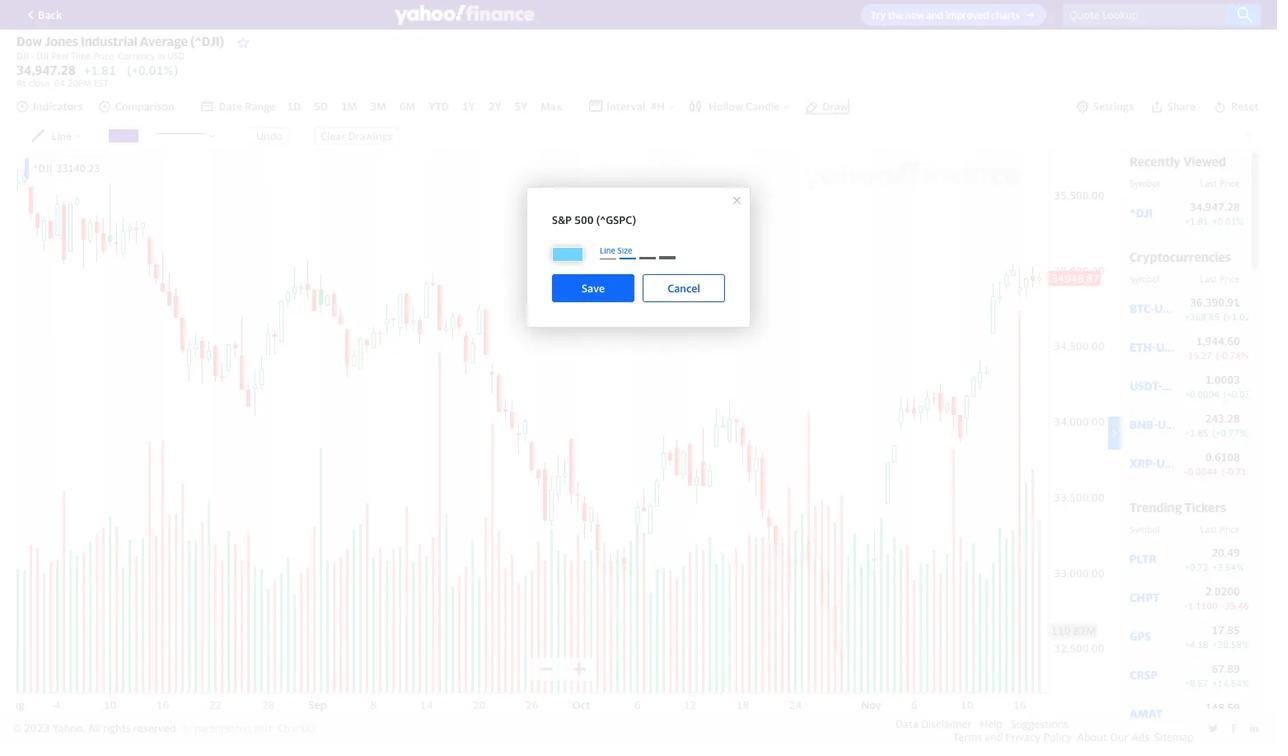 Task type: describe. For each thing, give the bounding box(es) containing it.
line button
[[31, 129, 83, 142]]

close:
[[28, 78, 52, 88]]

2y button
[[487, 98, 503, 115]]

2023
[[24, 722, 50, 735]]

crsp
[[1130, 669, 1158, 683]]

reset
[[1231, 100, 1259, 113]]

34,947.28 +1.81
[[16, 63, 116, 78]]

follow on twitter image
[[1208, 724, 1219, 734]]

6m
[[399, 100, 415, 113]]

+1.81 for 34,947.28 +1.81
[[84, 63, 116, 78]]

bnb-usd link
[[1130, 418, 1181, 432]]

symbol for cryptocurrencies
[[1130, 273, 1160, 284]]

usd right in
[[167, 50, 185, 61]]

s&p
[[552, 214, 572, 227]]

clear drawings
[[321, 129, 392, 142]]

2.0200
[[1206, 585, 1240, 598]]

last price for trending tickers
[[1201, 524, 1240, 535]]

trending
[[1130, 500, 1182, 515]]

show more image
[[1109, 428, 1121, 440]]

currency
[[118, 50, 155, 61]]

+0.01%
[[1213, 216, 1244, 226]]

help
[[980, 718, 1003, 731]]

(^dji)
[[190, 34, 224, 49]]

ads
[[1132, 731, 1150, 744]]

privacy
[[1006, 731, 1041, 744]]

35.46%
[[1225, 601, 1257, 611]]

tickers
[[1185, 500, 1227, 515]]

usdt-usd link
[[1130, 379, 1185, 393]]

rights
[[103, 722, 131, 735]]

clear drawings button
[[314, 127, 399, 145]]

67.89 +8.67 +14.64%
[[1185, 662, 1250, 689]]

bnb-usd
[[1130, 418, 1181, 432]]

indicators
[[33, 100, 83, 113]]

04:20pm
[[54, 78, 92, 88]]

settings button
[[1076, 100, 1134, 113]]

pltr link
[[1130, 552, 1177, 566]]

xrp-usd
[[1130, 457, 1180, 471]]

5d button
[[312, 98, 330, 115]]

usdt-
[[1130, 379, 1163, 393]]

s&p 500 (^gspc)
[[552, 214, 636, 227]]

148.59 -6.22 -4.02%
[[1185, 701, 1241, 728]]

gps
[[1130, 630, 1152, 644]]

hollow
[[709, 100, 743, 113]]

max
[[541, 100, 562, 113]]

save button
[[552, 275, 635, 303]]

2 dji from the left
[[37, 50, 49, 61]]

usd for xrp-
[[1157, 457, 1180, 471]]

at
[[16, 78, 26, 88]]

terms link
[[953, 731, 983, 744]]

follow on facebook image
[[1229, 724, 1240, 734]]

terms
[[953, 731, 983, 744]]

gps link
[[1130, 630, 1177, 644]]

undo
[[256, 129, 283, 142]]

real
[[51, 50, 69, 61]]

recently viewed link
[[1130, 154, 1226, 169]]

yahoo finance logo image
[[395, 5, 535, 25]]

line for line size
[[600, 246, 615, 256]]

usd for btc-
[[1155, 302, 1178, 316]]

sitemap link
[[1155, 731, 1194, 744]]

1d
[[287, 100, 301, 113]]

cancel
[[668, 282, 700, 295]]

try the new and improved charts button
[[861, 4, 1047, 26]]

usd for eth-
[[1156, 341, 1179, 355]]

1y
[[462, 100, 475, 113]]

- for dji
[[31, 50, 34, 61]]

size
[[618, 246, 632, 256]]

new
[[906, 9, 924, 22]]

34,947.28 for 34,947.28 +1.81 +0.01%
[[1190, 200, 1240, 213]]

price for trending tickers
[[1220, 524, 1240, 535]]

©
[[12, 722, 21, 735]]

1m button
[[339, 98, 359, 115]]

amat link
[[1130, 707, 1177, 721]]

xrp-usd link
[[1130, 457, 1180, 471]]

indicators button
[[16, 100, 83, 113]]

drawings
[[348, 129, 392, 142]]

search image
[[1237, 7, 1254, 23]]

ytd
[[429, 100, 449, 113]]

data disclaimer link
[[896, 718, 972, 731]]

data
[[896, 718, 919, 731]]

3m
[[370, 100, 386, 113]]

hollow candle button
[[689, 100, 791, 113]]

usd for usdt-
[[1163, 379, 1185, 393]]

last for cryptocurrencies
[[1201, 273, 1218, 284]]

chart toolbar toolbar
[[0, 0, 1278, 747]]

btc-usd
[[1130, 302, 1178, 316]]

67.89
[[1212, 662, 1240, 676]]

6m button
[[398, 98, 417, 115]]

33140.23
[[56, 162, 100, 174]]

+0.72
[[1185, 562, 1209, 573]]

our
[[1110, 731, 1129, 744]]

sitemap
[[1155, 731, 1194, 744]]

- right 6.22
[[1211, 717, 1214, 728]]

last price for cryptocurrencies
[[1201, 273, 1240, 284]]

viewed
[[1184, 154, 1226, 169]]

amat
[[1130, 707, 1163, 721]]

5y
[[515, 100, 528, 113]]

about our ads link
[[1077, 731, 1150, 744]]

est
[[94, 78, 108, 88]]

chartiq
[[278, 722, 316, 735]]

disclaimer
[[922, 718, 972, 731]]

recently viewed
[[1130, 154, 1226, 169]]



Task type: vqa. For each thing, say whether or not it's contained in the screenshot.


Task type: locate. For each thing, give the bounding box(es) containing it.
price down the cryptocurrencies link
[[1220, 273, 1240, 284]]

0 horizontal spatial 34,947.28
[[16, 63, 76, 78]]

17.85
[[1212, 624, 1240, 637]]

symbol for trending tickers
[[1130, 524, 1160, 535]]

usd up bnb-usd link
[[1163, 379, 1185, 393]]

1d button
[[285, 98, 302, 115]]

2 symbol from the top
[[1130, 273, 1160, 284]]

1 symbol from the top
[[1130, 178, 1160, 188]]

(^gspc)
[[596, 214, 636, 227]]

last down viewed
[[1201, 178, 1218, 188]]

price down viewed
[[1220, 178, 1240, 188]]

price for recently viewed
[[1220, 178, 1240, 188]]

last
[[1201, 178, 1218, 188], [1201, 273, 1218, 284], [1201, 524, 1218, 535]]

and inside button
[[927, 9, 944, 22]]

- right chpt link
[[1185, 601, 1188, 611]]

1 horizontal spatial +1.81
[[1185, 216, 1209, 226]]

price.
[[93, 50, 116, 61]]

back
[[38, 8, 62, 21]]

0 vertical spatial and
[[927, 9, 944, 22]]

help link
[[980, 718, 1003, 731]]

crsp link
[[1130, 669, 1177, 683]]

- for 2.0200
[[1185, 601, 1188, 611]]

usd for bnb-
[[1158, 418, 1181, 432]]

20.49 +0.72 +3.64%
[[1185, 546, 1244, 573]]

last price down the cryptocurrencies link
[[1201, 273, 1240, 284]]

last price up 20.49
[[1201, 524, 1240, 535]]

1 vertical spatial last price
[[1201, 273, 1240, 284]]

1 vertical spatial line
[[600, 246, 615, 256]]

0 horizontal spatial line
[[51, 129, 72, 142]]

+1.81 for 34,947.28 +1.81 +0.01%
[[1185, 216, 1209, 226]]

price for cryptocurrencies
[[1220, 273, 1240, 284]]

3 last from the top
[[1201, 524, 1218, 535]]

policy
[[1044, 731, 1072, 744]]

1 horizontal spatial dji
[[37, 50, 49, 61]]

148.59
[[1206, 701, 1240, 714]]

symbol up btc- at the right of the page
[[1130, 273, 1160, 284]]

trending tickers
[[1130, 500, 1227, 515]]

price
[[1220, 178, 1240, 188], [1220, 273, 1240, 284], [1220, 524, 1240, 535]]

undo button
[[250, 127, 289, 145]]

try the new and improved charts
[[871, 9, 1020, 22]]

line for line
[[51, 129, 72, 142]]

candle
[[746, 100, 780, 113]]

symbol down trending
[[1130, 524, 1160, 535]]

2 vertical spatial last
[[1201, 524, 1218, 535]]

34,947.28 inside 34,947.28 +1.81 +0.01%
[[1190, 200, 1240, 213]]

comparison button
[[98, 100, 175, 113]]

hollow candle
[[709, 100, 780, 113]]

draw
[[823, 100, 848, 113]]

+1.81 inside 34,947.28 +1.81 +0.01%
[[1185, 216, 1209, 226]]

0 vertical spatial symbol
[[1130, 178, 1160, 188]]

3 price from the top
[[1220, 524, 1240, 535]]

0 vertical spatial last price
[[1201, 178, 1240, 188]]

1 horizontal spatial 34,947.28
[[1190, 200, 1240, 213]]

+1.81 left +0.01%
[[1185, 216, 1209, 226]]

1 horizontal spatial line
[[600, 246, 615, 256]]

right column element
[[1121, 150, 1261, 747]]

+1.81 down dji - dji real time price. currency in usd
[[84, 63, 116, 78]]

34,947.28 for 34,947.28 +1.81
[[16, 63, 76, 78]]

about
[[1077, 731, 1108, 744]]

line down indicators
[[51, 129, 72, 142]]

-
[[31, 50, 34, 61], [1185, 601, 1188, 611], [1222, 601, 1225, 611], [1185, 717, 1188, 728], [1211, 717, 1214, 728]]

privacy policy link
[[1006, 731, 1072, 744]]

dow jones industrial average (^dji)
[[16, 34, 224, 49]]

clear
[[321, 129, 346, 142]]

ytd button
[[427, 98, 451, 115]]

last price down viewed
[[1201, 178, 1240, 188]]

2 last from the top
[[1201, 273, 1218, 284]]

eth-usd link
[[1130, 341, 1179, 355]]

dji down dow
[[16, 50, 29, 61]]

1 vertical spatial price
[[1220, 273, 1240, 284]]

improved
[[946, 9, 989, 22]]

1 last from the top
[[1201, 178, 1218, 188]]

© 2023 yahoo. all rights reserved. in partnership with chartiq
[[12, 722, 316, 735]]

0 vertical spatial 34,947.28
[[16, 63, 76, 78]]

usdt-usd
[[1130, 379, 1185, 393]]

4.02%
[[1214, 717, 1241, 728]]

try
[[871, 9, 886, 22]]

1 vertical spatial last
[[1201, 273, 1218, 284]]

dow
[[16, 34, 42, 49]]

17.85 +4.18 +30.58%
[[1185, 624, 1250, 650]]

and inside the data disclaimer help suggestions terms and privacy policy about our ads sitemap
[[985, 731, 1003, 744]]

500
[[575, 214, 594, 227]]

follow on linkedin image
[[1249, 724, 1260, 734]]

0 vertical spatial line
[[51, 129, 72, 142]]

last down the cryptocurrencies link
[[1201, 273, 1218, 284]]

2 vertical spatial price
[[1220, 524, 1240, 535]]

+1.81
[[84, 63, 116, 78], [1185, 216, 1209, 226]]

2 price from the top
[[1220, 273, 1240, 284]]

usd
[[167, 50, 185, 61], [1155, 302, 1178, 316], [1156, 341, 1179, 355], [1163, 379, 1185, 393], [1158, 418, 1181, 432], [1157, 457, 1180, 471]]

last for trending tickers
[[1201, 524, 1218, 535]]

34,947.28 up +0.01%
[[1190, 200, 1240, 213]]

line left size
[[600, 246, 615, 256]]

jones
[[45, 34, 78, 49]]

max button
[[539, 98, 564, 115]]

chpt link
[[1130, 591, 1177, 605]]

3 last price from the top
[[1201, 524, 1240, 535]]

2.0200 -1.1100 -35.46%
[[1185, 585, 1257, 611]]

btc-usd link
[[1130, 302, 1178, 316]]

0 horizontal spatial and
[[927, 9, 944, 22]]

1 dji from the left
[[16, 50, 29, 61]]

and
[[927, 9, 944, 22], [985, 731, 1003, 744]]

line size
[[600, 246, 632, 256]]

average
[[140, 34, 188, 49]]

data disclaimer help suggestions terms and privacy policy about our ads sitemap
[[896, 718, 1194, 744]]

2 vertical spatial symbol
[[1130, 524, 1160, 535]]

1 last price from the top
[[1201, 178, 1240, 188]]

date range button
[[201, 100, 275, 113]]

dji - dji real time price. currency in usd
[[16, 50, 185, 61]]

reserved.
[[133, 722, 178, 735]]

1 vertical spatial symbol
[[1130, 273, 1160, 284]]

cancel button
[[643, 275, 725, 303]]

recently
[[1130, 154, 1181, 169]]

2 vertical spatial last price
[[1201, 524, 1240, 535]]

- down 2.0200 at right bottom
[[1222, 601, 1225, 611]]

34,947.28
[[16, 63, 76, 78], [1190, 200, 1240, 213]]

34,947.28 down the real
[[16, 63, 76, 78]]

usd down bnb-usd
[[1157, 457, 1180, 471]]

nav element
[[201, 98, 564, 115]]

- for 148.59
[[1185, 717, 1188, 728]]

dji left the real
[[37, 50, 49, 61]]

usd up the eth-usd
[[1155, 302, 1178, 316]]

suggestions
[[1011, 718, 1069, 731]]

interval 4h
[[607, 100, 665, 113]]

4h
[[651, 100, 665, 113]]

20.49
[[1212, 546, 1240, 559]]

- up sitemap link
[[1185, 717, 1188, 728]]

last for recently viewed
[[1201, 178, 1218, 188]]

0 horizontal spatial dji
[[16, 50, 29, 61]]

5d
[[314, 100, 328, 113]]

draw button
[[804, 98, 850, 115]]

0 vertical spatial +1.81
[[84, 63, 116, 78]]

chpt
[[1130, 591, 1160, 605]]

settings
[[1094, 100, 1134, 113]]

2 last price from the top
[[1201, 273, 1240, 284]]

3 symbol from the top
[[1130, 524, 1160, 535]]

comparison
[[115, 100, 175, 113]]

line inside chart toolbar toolbar
[[600, 246, 615, 256]]

last price for recently viewed
[[1201, 178, 1240, 188]]

price up 20.49
[[1220, 524, 1240, 535]]

1 vertical spatial and
[[985, 731, 1003, 744]]

0 vertical spatial price
[[1220, 178, 1240, 188]]

0 horizontal spatial +1.81
[[84, 63, 116, 78]]

and right 'terms' link
[[985, 731, 1003, 744]]

1 price from the top
[[1220, 178, 1240, 188]]

trending tickers link
[[1130, 500, 1227, 515]]

usd up 'usdt-usd' link
[[1156, 341, 1179, 355]]

bnb-
[[1130, 418, 1158, 432]]

1 vertical spatial 34,947.28
[[1190, 200, 1240, 213]]

+14.64%
[[1213, 678, 1250, 689]]

and right new
[[927, 9, 944, 22]]

symbol for recently viewed
[[1130, 178, 1160, 188]]

symbol down recently on the top
[[1130, 178, 1160, 188]]

1 vertical spatial +1.81
[[1185, 216, 1209, 226]]

^dji
[[33, 162, 52, 174]]

usd down usdt-usd
[[1158, 418, 1181, 432]]

back button
[[16, 5, 69, 25]]

range
[[245, 100, 275, 113]]

cryptocurrencies
[[1130, 249, 1231, 264]]

1 horizontal spatial and
[[985, 731, 1003, 744]]

cryptocurrencies link
[[1130, 249, 1231, 264]]

- down dow
[[31, 50, 34, 61]]

with
[[254, 722, 275, 735]]

last down 'tickers'
[[1201, 524, 1218, 535]]

0 vertical spatial last
[[1201, 178, 1218, 188]]

34,947.28 +1.81 +0.01%
[[1185, 200, 1244, 226]]



